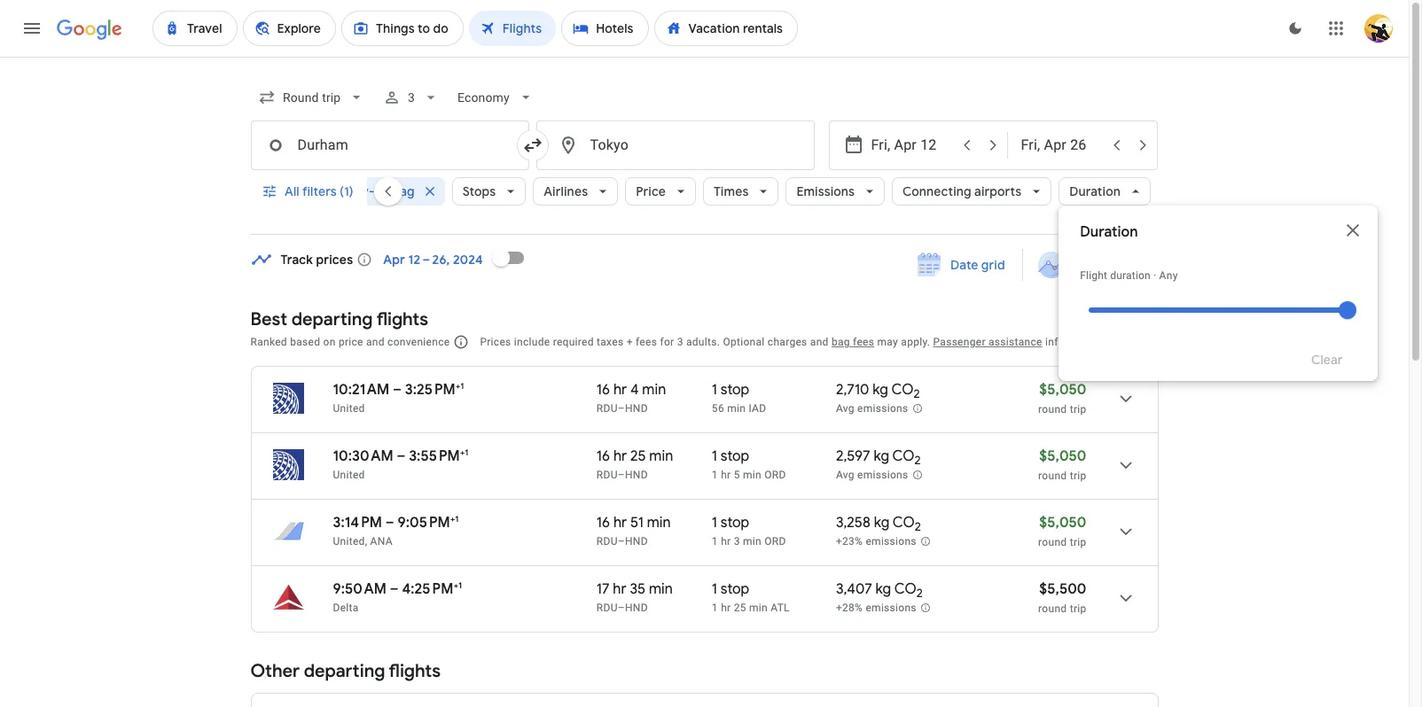 Task type: describe. For each thing, give the bounding box(es) containing it.
convenience
[[388, 336, 450, 349]]

other
[[251, 661, 300, 683]]

track prices
[[281, 252, 353, 268]]

track
[[281, 252, 313, 268]]

leaves raleigh-durham international airport at 10:30 am on friday, april 12 and arrives at haneda airport at 3:55 pm on saturday, april 13. element
[[333, 447, 469, 466]]

9:50 am
[[333, 581, 387, 599]]

– inside 16 hr 51 min rdu – hnd
[[618, 536, 625, 548]]

+23% emissions
[[836, 536, 917, 548]]

+ right taxes
[[627, 336, 633, 349]]

prices
[[316, 252, 353, 268]]

min inside 1 stop 56 min iad
[[727, 403, 746, 415]]

17
[[597, 581, 610, 599]]

include
[[514, 336, 550, 349]]

round for 3,407
[[1039, 603, 1067, 615]]

apply.
[[901, 336, 930, 349]]

airlines button
[[533, 170, 618, 213]]

10:30 am – 3:55 pm + 1
[[333, 447, 469, 466]]

trip for 3,407
[[1070, 603, 1087, 615]]

Arrival time: 3:55 PM on  Saturday, April 13. text field
[[409, 447, 469, 466]]

times button
[[703, 170, 779, 213]]

previous image
[[367, 170, 410, 213]]

9:05 pm
[[398, 514, 450, 532]]

3,258 kg co 2
[[836, 514, 921, 535]]

co for 3,407
[[895, 581, 917, 599]]

+ for 9:05 pm
[[450, 513, 455, 525]]

all filters (1) button
[[251, 170, 367, 213]]

emissions for 3,407
[[866, 602, 917, 615]]

min inside 16 hr 4 min rdu – hnd
[[642, 381, 666, 399]]

flights for best departing flights
[[377, 309, 428, 331]]

2 for 2,710
[[914, 387, 920, 402]]

3 inside popup button
[[408, 90, 415, 105]]

apr
[[383, 252, 405, 268]]

stop for 16 hr 51 min
[[721, 514, 750, 532]]

1 up layover (1 of 1) is a 1 hr 3 min layover at o'hare international airport in chicago. element
[[712, 514, 717, 532]]

4:25 pm
[[402, 581, 453, 599]]

Departure time: 10:30 AM. text field
[[333, 448, 393, 466]]

departing for best
[[292, 309, 373, 331]]

other departing flights
[[251, 661, 441, 683]]

3,258
[[836, 514, 871, 532]]

16 for 16 hr 51 min
[[597, 514, 610, 532]]

price graph button
[[1027, 249, 1155, 281]]

– inside 16 hr 25 min rdu – hnd
[[618, 469, 625, 482]]

layover (1 of 1) is a 56 min layover at dulles international airport in washington. element
[[712, 402, 827, 416]]

min inside 1 stop 1 hr 5 min ord
[[743, 469, 762, 482]]

date grid button
[[904, 249, 1019, 281]]

Arrival time: 3:25 PM on  Saturday, April 13. text field
[[405, 380, 464, 399]]

optional
[[723, 336, 765, 349]]

hr inside 1 stop 1 hr 3 min ord
[[721, 536, 731, 548]]

price
[[339, 336, 363, 349]]

stop for 17 hr 35 min
[[721, 581, 750, 599]]

emissions for 2,597
[[858, 469, 908, 482]]

rdu for 16 hr 51 min
[[597, 536, 618, 548]]

ord for 2,597
[[765, 469, 786, 482]]

for
[[660, 336, 674, 349]]

price for price graph
[[1073, 257, 1103, 273]]

1 stop 1 hr 25 min atl
[[712, 581, 790, 615]]

1 stop 56 min iad
[[712, 381, 767, 415]]

all filters (1)
[[284, 184, 353, 200]]

hnd for 25
[[625, 469, 648, 482]]

16 for 16 hr 4 min
[[597, 381, 610, 399]]

assistance
[[989, 336, 1043, 349]]

hr inside 1 stop 1 hr 5 min ord
[[721, 469, 731, 482]]

min inside 1 stop 1 hr 25 min atl
[[749, 602, 768, 615]]

(1)
[[339, 184, 353, 200]]

charges
[[768, 336, 807, 349]]

3 inside 1 stop 1 hr 3 min ord
[[734, 536, 740, 548]]

10:30 am
[[333, 448, 393, 466]]

flight details. leaves raleigh-durham international airport at 9:50 am on friday, april 12 and arrives at haneda airport at 4:25 pm on saturday, april 13. image
[[1104, 577, 1147, 620]]

min inside 16 hr 51 min rdu – hnd
[[647, 514, 671, 532]]

1 left the 5
[[712, 469, 718, 482]]

hr inside the 17 hr 35 min rdu – hnd
[[613, 581, 627, 599]]

Departure time: 10:21 AM. text field
[[333, 381, 390, 399]]

min inside 16 hr 25 min rdu – hnd
[[649, 448, 673, 466]]

5050 US dollars text field
[[1040, 514, 1087, 532]]

united, ana
[[333, 536, 393, 548]]

kg for 2,597
[[874, 448, 890, 466]]

price graph
[[1073, 257, 1141, 273]]

may
[[877, 336, 898, 349]]

2 for 2,597
[[915, 453, 921, 468]]

5050 US dollars text field
[[1040, 448, 1087, 466]]

hr inside 1 stop 1 hr 25 min atl
[[721, 602, 731, 615]]

+23%
[[836, 536, 863, 548]]

best departing flights
[[251, 309, 428, 331]]

main menu image
[[21, 18, 43, 39]]

leaves raleigh-durham international airport at 9:50 am on friday, april 12 and arrives at haneda airport at 4:25 pm on saturday, april 13. element
[[333, 580, 462, 599]]

min inside the 17 hr 35 min rdu – hnd
[[649, 581, 673, 599]]

based
[[290, 336, 320, 349]]

1 up layover (1 of 1) is a 1 hr 25 min layover at hartsfield-jackson atlanta international airport in atlanta. element
[[712, 581, 717, 599]]

5500 US dollars text field
[[1040, 581, 1087, 599]]

+28% emissions
[[836, 602, 917, 615]]

9:50 am – 4:25 pm + 1
[[333, 580, 462, 599]]

adults.
[[686, 336, 720, 349]]

duration
[[1110, 270, 1151, 282]]

bag fees button
[[832, 336, 875, 349]]

emissions
[[797, 184, 855, 200]]

$5,050 for 2,597
[[1040, 448, 1087, 466]]

apr 12 – 26, 2024
[[383, 252, 483, 268]]

3:14 pm – 9:05 pm + 1
[[333, 513, 459, 532]]

bag inside popup button
[[392, 184, 415, 200]]

25 inside 1 stop 1 hr 25 min atl
[[734, 602, 746, 615]]

delta
[[333, 602, 359, 615]]

graph
[[1106, 257, 1141, 273]]

1 stop 1 hr 3 min ord
[[712, 514, 786, 548]]

any
[[1160, 270, 1178, 282]]

min inside 1 stop 1 hr 3 min ord
[[743, 536, 762, 548]]

layover (1 of 1) is a 1 hr 3 min layover at o'hare international airport in chicago. element
[[712, 535, 827, 549]]

trip for 2,597
[[1070, 470, 1087, 482]]

connecting airports
[[903, 184, 1022, 200]]

3 button
[[376, 76, 447, 119]]

1 down total duration 16 hr 51 min. element
[[712, 536, 718, 548]]

none search field containing duration
[[251, 76, 1378, 381]]

2 for 3,407
[[917, 586, 923, 601]]

hnd for 51
[[625, 536, 648, 548]]

passenger assistance button
[[933, 336, 1043, 349]]

connecting
[[903, 184, 972, 200]]

16 hr 4 min rdu – hnd
[[597, 381, 666, 415]]

total duration 17 hr 35 min. element
[[597, 581, 712, 601]]

35
[[630, 581, 646, 599]]

avg emissions for 2,597
[[836, 469, 908, 482]]

emissions for 2,710
[[858, 403, 908, 415]]

grid
[[981, 257, 1005, 273]]

12 – 26,
[[408, 252, 450, 268]]

5050 US dollars text field
[[1040, 381, 1087, 399]]

co for 2,710
[[892, 381, 914, 399]]

3,407
[[836, 581, 872, 599]]

3:14 pm
[[333, 514, 382, 532]]

learn more about ranking image
[[453, 334, 469, 350]]

2 and from the left
[[810, 336, 829, 349]]

taxes
[[597, 336, 624, 349]]

airports
[[975, 184, 1022, 200]]

10:21 am – 3:25 pm + 1
[[333, 380, 464, 399]]

find the best price region
[[251, 237, 1159, 295]]

1 and from the left
[[366, 336, 385, 349]]

1 carry-on bag button
[[319, 170, 445, 213]]

price for price
[[636, 184, 666, 200]]

loading results progress bar
[[0, 57, 1409, 60]]



Task type: vqa. For each thing, say whether or not it's contained in the screenshot.
Change appearance image
yes



Task type: locate. For each thing, give the bounding box(es) containing it.
2024
[[453, 252, 483, 268]]

0 vertical spatial $5,050
[[1040, 381, 1087, 399]]

co up +23% emissions
[[893, 514, 915, 532]]

2 ord from the top
[[765, 536, 786, 548]]

Departure time: 9:50 AM. text field
[[333, 581, 387, 599]]

10:21 am
[[333, 381, 390, 399]]

+ inside '9:50 am – 4:25 pm + 1'
[[453, 580, 458, 591]]

56
[[712, 403, 724, 415]]

kg for 2,710
[[873, 381, 889, 399]]

stops
[[463, 184, 496, 200]]

0 horizontal spatial and
[[366, 336, 385, 349]]

hnd inside the 17 hr 35 min rdu – hnd
[[625, 602, 648, 615]]

0 vertical spatial departing
[[292, 309, 373, 331]]

2 stop from the top
[[721, 448, 750, 466]]

avg emissions down 2,597 kg co 2
[[836, 469, 908, 482]]

3:25 pm
[[405, 381, 456, 399]]

2 trip from the top
[[1070, 470, 1087, 482]]

1 vertical spatial 3
[[677, 336, 683, 349]]

round
[[1039, 403, 1067, 416], [1039, 470, 1067, 482], [1039, 536, 1067, 549], [1039, 603, 1067, 615]]

– inside 16 hr 4 min rdu – hnd
[[618, 403, 625, 415]]

$5,050 round trip for 2,710
[[1039, 381, 1087, 416]]

51
[[630, 514, 644, 532]]

1 up 56
[[712, 381, 717, 399]]

+ down learn more about ranking image
[[456, 380, 461, 392]]

price
[[636, 184, 666, 200], [1073, 257, 1103, 273]]

1 vertical spatial duration
[[1080, 223, 1138, 241]]

–
[[393, 381, 402, 399], [618, 403, 625, 415], [397, 448, 406, 466], [618, 469, 625, 482], [386, 514, 394, 532], [618, 536, 625, 548], [390, 581, 399, 599], [618, 602, 625, 615]]

on right (1)
[[375, 184, 389, 200]]

stop up 56
[[721, 381, 750, 399]]

1 inside 3:14 pm – 9:05 pm + 1
[[455, 513, 459, 525]]

+28%
[[836, 602, 863, 615]]

carry-
[[337, 184, 375, 200]]

1 16 from the top
[[597, 381, 610, 399]]

rdu for 16 hr 4 min
[[597, 403, 618, 415]]

1 horizontal spatial on
[[375, 184, 389, 200]]

16 left 4
[[597, 381, 610, 399]]

2 up +23% emissions
[[915, 520, 921, 535]]

total duration 16 hr 51 min. element
[[597, 514, 712, 535]]

rdu
[[597, 403, 618, 415], [597, 469, 618, 482], [597, 536, 618, 548], [597, 602, 618, 615]]

0 vertical spatial bag
[[392, 184, 415, 200]]

fees left the for
[[636, 336, 657, 349]]

hnd
[[625, 403, 648, 415], [625, 469, 648, 482], [625, 536, 648, 548], [625, 602, 648, 615]]

1 horizontal spatial bag
[[832, 336, 850, 349]]

0 vertical spatial 25
[[630, 448, 646, 466]]

stop for 16 hr 25 min
[[721, 448, 750, 466]]

emissions down 3,407 kg co 2 in the right bottom of the page
[[866, 602, 917, 615]]

0 vertical spatial ord
[[765, 469, 786, 482]]

2 rdu from the top
[[597, 469, 618, 482]]

rdu inside 16 hr 51 min rdu – hnd
[[597, 536, 618, 548]]

stops button
[[452, 170, 526, 213]]

0 vertical spatial flights
[[377, 309, 428, 331]]

emissions for 3,258
[[866, 536, 917, 548]]

1 ord from the top
[[765, 469, 786, 482]]

1
[[329, 184, 334, 200], [461, 380, 464, 392], [712, 381, 717, 399], [465, 447, 469, 458], [712, 448, 717, 466], [712, 469, 718, 482], [455, 513, 459, 525], [712, 514, 717, 532], [712, 536, 718, 548], [458, 580, 462, 591], [712, 581, 717, 599], [712, 602, 718, 615]]

round inside '$5,500 round trip'
[[1039, 603, 1067, 615]]

hnd inside 16 hr 4 min rdu – hnd
[[625, 403, 648, 415]]

hr left the 5
[[721, 469, 731, 482]]

1 vertical spatial $5,050 round trip
[[1039, 448, 1087, 482]]

None search field
[[251, 76, 1378, 381]]

emissions down 2,597 kg co 2
[[858, 469, 908, 482]]

airlines
[[544, 184, 588, 200]]

co up +28% emissions
[[895, 581, 917, 599]]

– down total duration 17 hr 35 min. element
[[618, 602, 625, 615]]

1 stop 1 hr 5 min ord
[[712, 448, 786, 482]]

1 inside 10:30 am – 3:55 pm + 1
[[465, 447, 469, 458]]

best
[[251, 309, 287, 331]]

+ down arrival time: 3:25 pm on  saturday, april 13. text field
[[460, 447, 465, 458]]

3 1 stop flight. element from the top
[[712, 514, 750, 535]]

hnd for 4
[[625, 403, 648, 415]]

rdu for 17 hr 35 min
[[597, 602, 618, 615]]

hnd down 35
[[625, 602, 648, 615]]

main content
[[251, 237, 1159, 708]]

0 vertical spatial avg
[[836, 403, 855, 415]]

$5,050 left flight details. leaves raleigh-durham international airport at 10:21 am on friday, april 12 and arrives at haneda airport at 3:25 pm on saturday, april 13. icon
[[1040, 381, 1087, 399]]

rdu up 17
[[597, 536, 618, 548]]

kg right 2,710
[[873, 381, 889, 399]]

1 stop flight. element up the 5
[[712, 448, 750, 468]]

ord inside 1 stop 1 hr 5 min ord
[[765, 469, 786, 482]]

1 stop flight. element up 56
[[712, 381, 750, 402]]

None text field
[[251, 121, 529, 170], [536, 121, 814, 170], [251, 121, 529, 170], [536, 121, 814, 170]]

1 left (1)
[[329, 184, 334, 200]]

hnd down total duration 16 hr 25 min. element
[[625, 469, 648, 482]]

ranked based on price and convenience
[[251, 336, 450, 349]]

1 vertical spatial price
[[1073, 257, 1103, 273]]

close dialog image
[[1343, 220, 1364, 241]]

all
[[284, 184, 299, 200]]

– inside 3:14 pm – 9:05 pm + 1
[[386, 514, 394, 532]]

stop inside 1 stop 1 hr 25 min atl
[[721, 581, 750, 599]]

flights for other departing flights
[[389, 661, 441, 683]]

avg emissions for 2,710
[[836, 403, 908, 415]]

kg inside 3,258 kg co 2
[[874, 514, 890, 532]]

1 inside 1 stop 56 min iad
[[712, 381, 717, 399]]

hr left the atl
[[721, 602, 731, 615]]

– inside the 17 hr 35 min rdu – hnd
[[618, 602, 625, 615]]

None field
[[251, 82, 372, 114], [450, 82, 541, 114], [251, 82, 372, 114], [450, 82, 541, 114]]

1 stop flight. element for 16 hr 51 min
[[712, 514, 750, 535]]

– up ana
[[386, 514, 394, 532]]

emissions button
[[786, 170, 885, 213]]

3 hnd from the top
[[625, 536, 648, 548]]

1 avg emissions from the top
[[836, 403, 908, 415]]

4 hnd from the top
[[625, 602, 648, 615]]

kg right 2,597
[[874, 448, 890, 466]]

2 horizontal spatial 3
[[734, 536, 740, 548]]

min right 35
[[649, 581, 673, 599]]

– inside 10:21 am – 3:25 pm + 1
[[393, 381, 402, 399]]

co right 2,597
[[893, 448, 915, 466]]

$5,500 round trip
[[1039, 581, 1087, 615]]

bag inside main content
[[832, 336, 850, 349]]

0 vertical spatial 16
[[597, 381, 610, 399]]

2 round from the top
[[1039, 470, 1067, 482]]

1 vertical spatial ord
[[765, 536, 786, 548]]

4
[[630, 381, 639, 399]]

+ inside 3:14 pm – 9:05 pm + 1
[[450, 513, 455, 525]]

2 up +28% emissions
[[917, 586, 923, 601]]

Return text field
[[1021, 121, 1103, 169]]

avg
[[836, 403, 855, 415], [836, 469, 855, 482]]

rdu for 16 hr 25 min
[[597, 469, 618, 482]]

4 1 stop flight. element from the top
[[712, 581, 750, 601]]

$5,050 for 3,258
[[1040, 514, 1087, 532]]

$5,050 round trip up 5050 us dollars text field
[[1039, 381, 1087, 416]]

$5,050 round trip up $5,050 text field
[[1039, 448, 1087, 482]]

·
[[1154, 270, 1157, 282]]

fees left may
[[853, 336, 875, 349]]

price inside popup button
[[636, 184, 666, 200]]

duration up price graph
[[1080, 223, 1138, 241]]

1 inside '9:50 am – 4:25 pm + 1'
[[458, 580, 462, 591]]

$5,050 round trip up the $5,500
[[1039, 514, 1087, 549]]

stop inside 1 stop 1 hr 5 min ord
[[721, 448, 750, 466]]

0 horizontal spatial price
[[636, 184, 666, 200]]

4 stop from the top
[[721, 581, 750, 599]]

Arrival time: 4:25 PM on  Saturday, April 13. text field
[[402, 580, 462, 599]]

1 horizontal spatial and
[[810, 336, 829, 349]]

layover (1 of 1) is a 1 hr 5 min layover at o'hare international airport in chicago. element
[[712, 468, 827, 482]]

1 vertical spatial on
[[323, 336, 336, 349]]

1 right 9:05 pm
[[455, 513, 459, 525]]

stop up layover (1 of 1) is a 1 hr 3 min layover at o'hare international airport in chicago. element
[[721, 514, 750, 532]]

0 vertical spatial duration
[[1070, 184, 1121, 200]]

1 1 stop flight. element from the top
[[712, 381, 750, 402]]

min left the atl
[[749, 602, 768, 615]]

total duration 16 hr 4 min. element
[[597, 381, 712, 402]]

16 inside 16 hr 51 min rdu – hnd
[[597, 514, 610, 532]]

price inside "button"
[[1073, 257, 1103, 273]]

round down the $5,500
[[1039, 603, 1067, 615]]

5
[[734, 469, 740, 482]]

0 vertical spatial united
[[333, 403, 365, 415]]

1 vertical spatial united
[[333, 469, 365, 482]]

duration button
[[1059, 170, 1151, 213]]

16 inside 16 hr 25 min rdu – hnd
[[597, 448, 610, 466]]

kg up +28% emissions
[[876, 581, 891, 599]]

swap origin and destination. image
[[522, 135, 543, 156]]

min right 4
[[642, 381, 666, 399]]

round down $5,050 text box
[[1039, 403, 1067, 416]]

– inside 10:30 am – 3:55 pm + 1
[[397, 448, 406, 466]]

rdu inside the 17 hr 35 min rdu – hnd
[[597, 602, 618, 615]]

kg for 3,258
[[874, 514, 890, 532]]

1 $5,050 from the top
[[1040, 381, 1087, 399]]

stop up the 5
[[721, 448, 750, 466]]

hr inside 16 hr 25 min rdu – hnd
[[614, 448, 627, 466]]

+ for 4:25 pm
[[453, 580, 458, 591]]

co for 2,597
[[893, 448, 915, 466]]

united down 10:30 am text box
[[333, 469, 365, 482]]

on
[[375, 184, 389, 200], [323, 336, 336, 349]]

16 inside 16 hr 4 min rdu – hnd
[[597, 381, 610, 399]]

3 $5,050 round trip from the top
[[1039, 514, 1087, 549]]

$5,050 for 2,710
[[1040, 381, 1087, 399]]

avg for 2,710
[[836, 403, 855, 415]]

2 inside 2,710 kg co 2
[[914, 387, 920, 402]]

co inside 3,407 kg co 2
[[895, 581, 917, 599]]

1 stop flight. element down 1 stop 1 hr 3 min ord in the right bottom of the page
[[712, 581, 750, 601]]

kg for 3,407
[[876, 581, 891, 599]]

prices include required taxes + fees for 3 adults. optional charges and bag fees may apply. passenger assistance
[[480, 336, 1043, 349]]

1 trip from the top
[[1070, 403, 1087, 416]]

2 inside 3,258 kg co 2
[[915, 520, 921, 535]]

2 vertical spatial $5,050 round trip
[[1039, 514, 1087, 549]]

departing down delta
[[304, 661, 385, 683]]

+ for 3:55 pm
[[460, 447, 465, 458]]

co down apply.
[[892, 381, 914, 399]]

united down 10:21 am
[[333, 403, 365, 415]]

0 vertical spatial on
[[375, 184, 389, 200]]

round for 3,258
[[1039, 536, 1067, 549]]

flight details. leaves raleigh-durham international airport at 10:21 am on friday, april 12 and arrives at haneda airport at 3:25 pm on saturday, april 13. image
[[1104, 378, 1147, 420]]

price right airlines popup button on the top of page
[[636, 184, 666, 200]]

prices
[[480, 336, 511, 349]]

trip for 3,258
[[1070, 536, 1087, 549]]

1 stop flight. element
[[712, 381, 750, 402], [712, 448, 750, 468], [712, 514, 750, 535], [712, 581, 750, 601]]

0 vertical spatial avg emissions
[[836, 403, 908, 415]]

1 vertical spatial $5,050
[[1040, 448, 1087, 466]]

departing
[[292, 309, 373, 331], [304, 661, 385, 683]]

2 1 stop flight. element from the top
[[712, 448, 750, 468]]

0 horizontal spatial 3
[[408, 90, 415, 105]]

hnd inside 16 hr 25 min rdu – hnd
[[625, 469, 648, 482]]

2,710
[[836, 381, 870, 399]]

1 horizontal spatial 3
[[677, 336, 683, 349]]

3,407 kg co 2
[[836, 581, 923, 601]]

2 for 3,258
[[915, 520, 921, 535]]

duration
[[1070, 184, 1121, 200], [1080, 223, 1138, 241]]

united for 10:30 am
[[333, 469, 365, 482]]

16 left 51
[[597, 514, 610, 532]]

price button
[[625, 170, 696, 213]]

leaves raleigh-durham international airport at 3:14 pm on friday, april 12 and arrives at haneda airport at 9:05 pm on saturday, april 13. element
[[333, 513, 459, 532]]

2 right 2,597
[[915, 453, 921, 468]]

round for 2,710
[[1039, 403, 1067, 416]]

hr left 4
[[614, 381, 627, 399]]

2 vertical spatial 3
[[734, 536, 740, 548]]

4 trip from the top
[[1070, 603, 1087, 615]]

change appearance image
[[1274, 7, 1317, 50]]

min up 1 stop 1 hr 25 min atl at the right of the page
[[743, 536, 762, 548]]

flights up convenience
[[377, 309, 428, 331]]

– left 4:25 pm
[[390, 581, 399, 599]]

16
[[597, 381, 610, 399], [597, 448, 610, 466], [597, 514, 610, 532]]

hr right 17
[[613, 581, 627, 599]]

emissions down 2,710 kg co 2
[[858, 403, 908, 415]]

co inside 2,597 kg co 2
[[893, 448, 915, 466]]

0 horizontal spatial fees
[[636, 336, 657, 349]]

– down total duration 16 hr 51 min. element
[[618, 536, 625, 548]]

1 avg from the top
[[836, 403, 855, 415]]

flight
[[1080, 270, 1108, 282]]

17 hr 35 min rdu – hnd
[[597, 581, 673, 615]]

2,710 kg co 2
[[836, 381, 920, 402]]

ord right the 5
[[765, 469, 786, 482]]

16 for 16 hr 25 min
[[597, 448, 610, 466]]

rdu inside 16 hr 4 min rdu – hnd
[[597, 403, 618, 415]]

passenger
[[933, 336, 986, 349]]

– down total duration 16 hr 25 min. element
[[618, 469, 625, 482]]

2 united from the top
[[333, 469, 365, 482]]

2
[[914, 387, 920, 402], [915, 453, 921, 468], [915, 520, 921, 535], [917, 586, 923, 601]]

0 horizontal spatial 25
[[630, 448, 646, 466]]

2 fees from the left
[[853, 336, 875, 349]]

1 vertical spatial departing
[[304, 661, 385, 683]]

$5,500
[[1040, 581, 1087, 599]]

round for 2,597
[[1039, 470, 1067, 482]]

1 vertical spatial 16
[[597, 448, 610, 466]]

hr inside 16 hr 51 min rdu – hnd
[[614, 514, 627, 532]]

1 inside 1 carry-on bag popup button
[[329, 184, 334, 200]]

+
[[627, 336, 633, 349], [456, 380, 461, 392], [460, 447, 465, 458], [450, 513, 455, 525], [453, 580, 458, 591]]

ord
[[765, 469, 786, 482], [765, 536, 786, 548]]

hr down 16 hr 4 min rdu – hnd
[[614, 448, 627, 466]]

2 avg emissions from the top
[[836, 469, 908, 482]]

rdu down total duration 16 hr 4 min. element
[[597, 403, 618, 415]]

25 inside 16 hr 25 min rdu – hnd
[[630, 448, 646, 466]]

fees
[[636, 336, 657, 349], [853, 336, 875, 349]]

flights down 4:25 pm
[[389, 661, 441, 683]]

layover (1 of 1) is a 1 hr 25 min layover at hartsfield-jackson atlanta international airport in atlanta. element
[[712, 601, 827, 615]]

price left graph on the top of page
[[1073, 257, 1103, 273]]

1 vertical spatial avg emissions
[[836, 469, 908, 482]]

2 hnd from the top
[[625, 469, 648, 482]]

stop inside 1 stop 1 hr 3 min ord
[[721, 514, 750, 532]]

duration inside popup button
[[1070, 184, 1121, 200]]

stop inside 1 stop 56 min iad
[[721, 381, 750, 399]]

on for based
[[323, 336, 336, 349]]

Arrival time: 9:05 PM on  Saturday, April 13. text field
[[398, 513, 459, 532]]

learn more about tracked prices image
[[357, 252, 373, 268]]

rdu down 17
[[597, 602, 618, 615]]

1 inside 10:21 am – 3:25 pm + 1
[[461, 380, 464, 392]]

1 right 3:55 pm on the bottom of the page
[[465, 447, 469, 458]]

1 down total duration 17 hr 35 min. element
[[712, 602, 718, 615]]

2 avg from the top
[[836, 469, 855, 482]]

stop
[[721, 381, 750, 399], [721, 448, 750, 466], [721, 514, 750, 532], [721, 581, 750, 599]]

co inside 2,710 kg co 2
[[892, 381, 914, 399]]

united for 10:21 am
[[333, 403, 365, 415]]

1 vertical spatial bag
[[832, 336, 850, 349]]

flight details. leaves raleigh-durham international airport at 10:30 am on friday, april 12 and arrives at haneda airport at 3:55 pm on saturday, april 13. image
[[1104, 444, 1147, 487]]

rdu inside 16 hr 25 min rdu – hnd
[[597, 469, 618, 482]]

2 $5,050 from the top
[[1040, 448, 1087, 466]]

Departure text field
[[871, 121, 953, 169]]

0 vertical spatial price
[[636, 184, 666, 200]]

3 stop from the top
[[721, 514, 750, 532]]

– down total duration 16 hr 4 min. element
[[618, 403, 625, 415]]

avg down 2,597
[[836, 469, 855, 482]]

on for carry-
[[375, 184, 389, 200]]

and
[[366, 336, 385, 349], [810, 336, 829, 349]]

departing up ranked based on price and convenience
[[292, 309, 373, 331]]

2 16 from the top
[[597, 448, 610, 466]]

3 trip from the top
[[1070, 536, 1087, 549]]

rdu down total duration 16 hr 25 min. element
[[597, 469, 618, 482]]

0 vertical spatial $5,050 round trip
[[1039, 381, 1087, 416]]

1 united from the top
[[333, 403, 365, 415]]

leaves raleigh-durham international airport at 10:21 am on friday, april 12 and arrives at haneda airport at 3:25 pm on saturday, april 13. element
[[333, 380, 464, 399]]

trip for 2,710
[[1070, 403, 1087, 416]]

avg down 2,710
[[836, 403, 855, 415]]

date
[[950, 257, 978, 273]]

on inside popup button
[[375, 184, 389, 200]]

co for 3,258
[[893, 514, 915, 532]]

+ for 3:25 pm
[[456, 380, 461, 392]]

stop up layover (1 of 1) is a 1 hr 25 min layover at hartsfield-jackson atlanta international airport in atlanta. element
[[721, 581, 750, 599]]

kg inside 2,597 kg co 2
[[874, 448, 890, 466]]

– inside '9:50 am – 4:25 pm + 1'
[[390, 581, 399, 599]]

3 16 from the top
[[597, 514, 610, 532]]

date grid
[[950, 257, 1005, 273]]

$5,050
[[1040, 381, 1087, 399], [1040, 448, 1087, 466], [1040, 514, 1087, 532]]

1 fees from the left
[[636, 336, 657, 349]]

kg inside 2,710 kg co 2
[[873, 381, 889, 399]]

filters
[[302, 184, 336, 200]]

1 right 3:25 pm at the bottom
[[461, 380, 464, 392]]

1 stop flight. element down the 5
[[712, 514, 750, 535]]

3 round from the top
[[1039, 536, 1067, 549]]

hnd down 4
[[625, 403, 648, 415]]

0 vertical spatial 3
[[408, 90, 415, 105]]

2 inside 3,407 kg co 2
[[917, 586, 923, 601]]

hnd down 51
[[625, 536, 648, 548]]

ord for 3,258
[[765, 536, 786, 548]]

1 right 4:25 pm
[[458, 580, 462, 591]]

1 $5,050 round trip from the top
[[1039, 381, 1087, 416]]

main content containing best departing flights
[[251, 237, 1159, 708]]

kg inside 3,407 kg co 2
[[876, 581, 891, 599]]

0 horizontal spatial bag
[[392, 184, 415, 200]]

atl
[[771, 602, 790, 615]]

1 hnd from the top
[[625, 403, 648, 415]]

1 vertical spatial avg
[[836, 469, 855, 482]]

1 stop flight. element for 17 hr 35 min
[[712, 581, 750, 601]]

ord up 1 stop 1 hr 25 min atl at the right of the page
[[765, 536, 786, 548]]

departing for other
[[304, 661, 385, 683]]

round down $5,050 text field
[[1039, 536, 1067, 549]]

4 rdu from the top
[[597, 602, 618, 615]]

$5,050 round trip for 3,258
[[1039, 514, 1087, 549]]

0 horizontal spatial on
[[323, 336, 336, 349]]

$5,050 left flight details. leaves raleigh-durham international airport at 10:30 am on friday, april 12 and arrives at haneda airport at 3:55 pm on saturday, april 13. image
[[1040, 448, 1087, 466]]

1 vertical spatial 25
[[734, 602, 746, 615]]

stop for 16 hr 4 min
[[721, 381, 750, 399]]

hnd inside 16 hr 51 min rdu – hnd
[[625, 536, 648, 548]]

3 rdu from the top
[[597, 536, 618, 548]]

flight details. leaves raleigh-durham international airport at 3:14 pm on friday, april 12 and arrives at haneda airport at 9:05 pm on saturday, april 13. image
[[1104, 511, 1147, 553]]

round down 5050 us dollars text field
[[1039, 470, 1067, 482]]

+ down arrival time: 9:05 pm on  saturday, april 13. text box
[[453, 580, 458, 591]]

2 down apply.
[[914, 387, 920, 402]]

1 down 56
[[712, 448, 717, 466]]

hr inside 16 hr 4 min rdu – hnd
[[614, 381, 627, 399]]

united,
[[333, 536, 367, 548]]

$5,050 round trip for 2,597
[[1039, 448, 1087, 482]]

trip inside '$5,500 round trip'
[[1070, 603, 1087, 615]]

1 stop flight. element for 16 hr 4 min
[[712, 381, 750, 402]]

4 round from the top
[[1039, 603, 1067, 615]]

hr
[[614, 381, 627, 399], [614, 448, 627, 466], [721, 469, 731, 482], [614, 514, 627, 532], [721, 536, 731, 548], [613, 581, 627, 599], [721, 602, 731, 615]]

kg
[[873, 381, 889, 399], [874, 448, 890, 466], [874, 514, 890, 532], [876, 581, 891, 599]]

duration down return text box
[[1070, 184, 1121, 200]]

+ inside 10:21 am – 3:25 pm + 1
[[456, 380, 461, 392]]

1 horizontal spatial 25
[[734, 602, 746, 615]]

1 horizontal spatial fees
[[853, 336, 875, 349]]

2,597
[[836, 448, 870, 466]]

avg emissions down 2,710 kg co 2
[[836, 403, 908, 415]]

co inside 3,258 kg co 2
[[893, 514, 915, 532]]

emissions
[[858, 403, 908, 415], [858, 469, 908, 482], [866, 536, 917, 548], [866, 602, 917, 615]]

1 stop flight. element for 16 hr 25 min
[[712, 448, 750, 468]]

2 vertical spatial $5,050
[[1040, 514, 1087, 532]]

1 rdu from the top
[[597, 403, 618, 415]]

2 vertical spatial 16
[[597, 514, 610, 532]]

ord inside 1 stop 1 hr 3 min ord
[[765, 536, 786, 548]]

1 horizontal spatial price
[[1073, 257, 1103, 273]]

16 hr 25 min rdu – hnd
[[597, 448, 673, 482]]

25 down 16 hr 4 min rdu – hnd
[[630, 448, 646, 466]]

bag left may
[[832, 336, 850, 349]]

and right price
[[366, 336, 385, 349]]

emissions down 3,258 kg co 2 at right
[[866, 536, 917, 548]]

2,597 kg co 2
[[836, 448, 921, 468]]

1 stop from the top
[[721, 381, 750, 399]]

2 inside 2,597 kg co 2
[[915, 453, 921, 468]]

3 $5,050 from the top
[[1040, 514, 1087, 532]]

hr up 1 stop 1 hr 25 min atl at the right of the page
[[721, 536, 731, 548]]

trip down $5,050 text box
[[1070, 403, 1087, 416]]

hnd for 35
[[625, 602, 648, 615]]

iad
[[749, 403, 767, 415]]

ana
[[370, 536, 393, 548]]

3:55 pm
[[409, 448, 460, 466]]

avg for 2,597
[[836, 469, 855, 482]]

2 $5,050 round trip from the top
[[1039, 448, 1087, 482]]

total duration 16 hr 25 min. element
[[597, 448, 712, 468]]

+ inside 10:30 am – 3:55 pm + 1
[[460, 447, 465, 458]]

1 vertical spatial flights
[[389, 661, 441, 683]]

1 round from the top
[[1039, 403, 1067, 416]]

min
[[642, 381, 666, 399], [727, 403, 746, 415], [649, 448, 673, 466], [743, 469, 762, 482], [647, 514, 671, 532], [743, 536, 762, 548], [649, 581, 673, 599], [749, 602, 768, 615]]

– left 3:25 pm at the bottom
[[393, 381, 402, 399]]

flight duration · any
[[1080, 270, 1178, 282]]

ranked
[[251, 336, 287, 349]]

trip down the $5,500
[[1070, 603, 1087, 615]]

Departure time: 3:14 PM. text field
[[333, 514, 382, 532]]

hr left 51
[[614, 514, 627, 532]]



